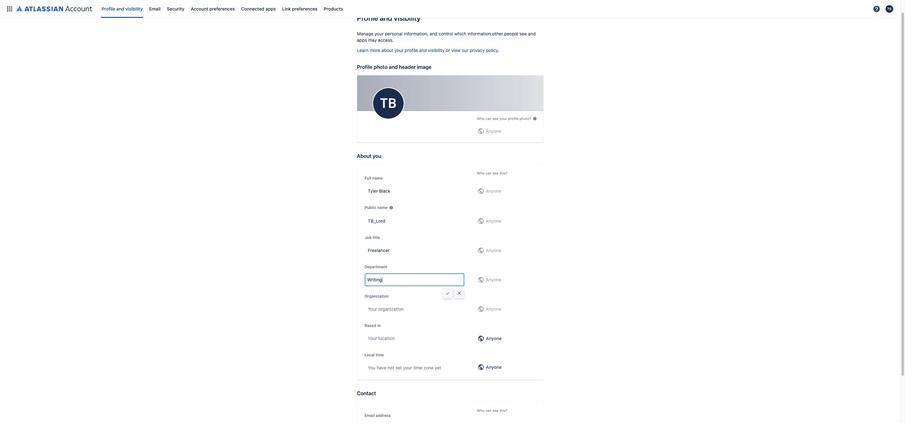 Task type: describe. For each thing, give the bounding box(es) containing it.
2 vertical spatial visibility
[[428, 48, 445, 53]]

account preferences link
[[189, 4, 237, 14]]

in
[[377, 323, 381, 328]]

manage
[[357, 31, 374, 36]]

your right "set"
[[403, 365, 412, 371]]

help image
[[873, 5, 881, 13]]

location
[[379, 336, 395, 341]]

1 anyone from the top
[[486, 128, 502, 134]]

this? for who can see this? email address
[[500, 409, 508, 413]]

view our privacy policy link
[[451, 48, 498, 53]]

job title
[[365, 235, 380, 240]]

see inside manage your personal information, and control which information other people see and apps may access.
[[520, 31, 527, 36]]

contact
[[357, 391, 376, 397]]

freelancer
[[368, 248, 390, 253]]

1 vertical spatial profile and visibility
[[357, 13, 421, 22]]

confirm image
[[445, 291, 450, 296]]

account preferences
[[191, 6, 235, 11]]

Your department field
[[365, 274, 464, 286]]

1 vertical spatial profile
[[357, 13, 378, 22]]

and inside manage profile menu element
[[116, 6, 124, 11]]

tyler
[[368, 188, 378, 194]]

or
[[446, 48, 450, 53]]

about you
[[357, 153, 382, 159]]

products link
[[322, 4, 345, 14]]

products
[[324, 6, 343, 11]]

email inside manage profile menu element
[[149, 6, 161, 11]]

5 anyone from the top
[[486, 277, 502, 283]]

information,
[[404, 31, 429, 36]]

your organization
[[368, 307, 404, 312]]

account image
[[886, 5, 894, 13]]

anyone button for you have not set your time zone yet
[[475, 361, 539, 374]]

zone
[[424, 365, 434, 371]]

your inside manage your personal information, and control which information other people see and apps may access.
[[375, 31, 384, 36]]

title
[[373, 235, 380, 240]]

our
[[462, 48, 469, 53]]

1 horizontal spatial visibility
[[394, 13, 421, 22]]

see for who can see your profile photo?
[[493, 117, 499, 121]]

based
[[365, 323, 376, 328]]

you have not set your time zone yet
[[368, 365, 441, 371]]

name for full name
[[373, 176, 383, 181]]

control
[[439, 31, 453, 36]]

may
[[368, 37, 377, 43]]

connected
[[241, 6, 264, 11]]

access.
[[378, 37, 394, 43]]

learn more about your profile and visibility link
[[357, 48, 445, 53]]

apps inside manage your personal information, and control which information other people see and apps may access.
[[357, 37, 367, 43]]

profile for and
[[405, 48, 418, 53]]

preferences for link preferences
[[292, 6, 318, 11]]

preferences for account preferences
[[210, 6, 235, 11]]

other
[[492, 31, 503, 36]]

more
[[370, 48, 380, 53]]

organization
[[365, 294, 389, 299]]

profile and visibility inside manage profile menu element
[[102, 6, 143, 11]]

see for who can see this? email address
[[493, 409, 499, 413]]

visibility inside profile and visibility link
[[125, 6, 143, 11]]

link
[[282, 6, 291, 11]]

black
[[379, 188, 391, 194]]

.
[[498, 48, 499, 53]]

profile photo and header image
[[357, 64, 432, 70]]

view
[[451, 48, 461, 53]]

job
[[365, 235, 372, 240]]

not
[[388, 365, 395, 371]]

learn more about your profile and visibility or view our privacy policy .
[[357, 48, 499, 53]]

your for your organization
[[368, 307, 377, 312]]

name for public name
[[377, 205, 388, 210]]

learn
[[357, 48, 369, 53]]

can for address
[[486, 409, 492, 413]]

see for who can see this?
[[493, 171, 499, 175]]

email inside who can see this? email address
[[365, 413, 375, 418]]

who for photo?
[[477, 117, 485, 121]]

can for photo?
[[486, 117, 492, 121]]

your right about
[[395, 48, 404, 53]]

personal
[[385, 31, 403, 36]]



Task type: locate. For each thing, give the bounding box(es) containing it.
photo?
[[520, 117, 531, 121]]

your up may
[[375, 31, 384, 36]]

account
[[191, 6, 208, 11]]

which
[[455, 31, 467, 36]]

have
[[377, 365, 387, 371]]

name right full
[[373, 176, 383, 181]]

2 can from the top
[[486, 171, 492, 175]]

profile for photo?
[[508, 117, 519, 121]]

0 vertical spatial email
[[149, 6, 161, 11]]

1 vertical spatial visibility
[[394, 13, 421, 22]]

preferences right link
[[292, 6, 318, 11]]

2 vertical spatial can
[[486, 409, 492, 413]]

visibility up information,
[[394, 13, 421, 22]]

1 who from the top
[[477, 117, 485, 121]]

1 vertical spatial can
[[486, 171, 492, 175]]

1 horizontal spatial profile
[[508, 117, 519, 121]]

1 vertical spatial anyone button
[[475, 361, 539, 374]]

see
[[520, 31, 527, 36], [493, 117, 499, 121], [493, 171, 499, 175], [493, 409, 499, 413]]

profile
[[102, 6, 115, 11], [357, 13, 378, 22], [357, 64, 373, 70]]

your left the photo?
[[500, 117, 507, 121]]

anyone button
[[475, 332, 539, 345], [475, 361, 539, 374]]

switch to... image
[[6, 5, 13, 13]]

about
[[382, 48, 394, 53]]

2 vertical spatial who
[[477, 409, 485, 413]]

banner
[[0, 0, 901, 18]]

profile left the photo?
[[508, 117, 519, 121]]

1 can from the top
[[486, 117, 492, 121]]

preferences
[[210, 6, 235, 11], [292, 6, 318, 11]]

profile up header
[[405, 48, 418, 53]]

apps down manage
[[357, 37, 367, 43]]

this? for who can see this?
[[500, 171, 508, 175]]

2 your from the top
[[368, 336, 377, 341]]

your location
[[368, 336, 395, 341]]

8 anyone from the top
[[486, 365, 502, 370]]

0 vertical spatial who
[[477, 117, 485, 121]]

1 vertical spatial who
[[477, 171, 485, 175]]

photo
[[374, 64, 388, 70]]

2 vertical spatial profile
[[357, 64, 373, 70]]

1 horizontal spatial time
[[414, 365, 423, 371]]

public
[[365, 205, 376, 210]]

2 horizontal spatial visibility
[[428, 48, 445, 53]]

profile
[[405, 48, 418, 53], [508, 117, 519, 121]]

0 horizontal spatial email
[[149, 6, 161, 11]]

yet
[[435, 365, 441, 371]]

0 horizontal spatial profile and visibility
[[102, 6, 143, 11]]

0 vertical spatial apps
[[266, 6, 276, 11]]

this? inside who can see this? email address
[[500, 409, 508, 413]]

3 anyone from the top
[[486, 218, 502, 224]]

0 vertical spatial time
[[376, 353, 384, 358]]

name
[[373, 176, 383, 181], [377, 205, 388, 210]]

set
[[396, 365, 402, 371]]

and
[[116, 6, 124, 11], [380, 13, 392, 22], [430, 31, 438, 36], [528, 31, 536, 36], [419, 48, 427, 53], [389, 64, 398, 70]]

public name
[[365, 205, 388, 210]]

name right public
[[377, 205, 388, 210]]

connected apps
[[241, 6, 276, 11]]

2 preferences from the left
[[292, 6, 318, 11]]

time left zone
[[414, 365, 423, 371]]

0 horizontal spatial visibility
[[125, 6, 143, 11]]

7 anyone from the top
[[486, 336, 502, 341]]

0 vertical spatial this?
[[500, 171, 508, 175]]

0 vertical spatial name
[[373, 176, 383, 181]]

tyler black
[[368, 188, 391, 194]]

apps
[[266, 6, 276, 11], [357, 37, 367, 43]]

who inside who can see this? email address
[[477, 409, 485, 413]]

2 who from the top
[[477, 171, 485, 175]]

who can see this? email address
[[365, 409, 508, 418]]

anyone
[[486, 128, 502, 134], [486, 188, 502, 194], [486, 218, 502, 224], [486, 248, 502, 253], [486, 277, 502, 283], [486, 307, 502, 312], [486, 336, 502, 341], [486, 365, 502, 370]]

0 vertical spatial profile and visibility
[[102, 6, 143, 11]]

who can see your profile photo?
[[477, 117, 531, 121]]

this?
[[500, 171, 508, 175], [500, 409, 508, 413]]

cancel image
[[457, 291, 462, 296]]

1 vertical spatial your
[[368, 336, 377, 341]]

1 your from the top
[[368, 307, 377, 312]]

you
[[373, 153, 382, 159]]

0 horizontal spatial apps
[[266, 6, 276, 11]]

email left address
[[365, 413, 375, 418]]

who can see this?
[[477, 171, 508, 175]]

about
[[357, 153, 372, 159]]

1 preferences from the left
[[210, 6, 235, 11]]

visibility
[[125, 6, 143, 11], [394, 13, 421, 22], [428, 48, 445, 53]]

who
[[477, 117, 485, 121], [477, 171, 485, 175], [477, 409, 485, 413]]

preferences right account
[[210, 6, 235, 11]]

time right local
[[376, 353, 384, 358]]

can inside who can see this? email address
[[486, 409, 492, 413]]

1 vertical spatial this?
[[500, 409, 508, 413]]

based in
[[365, 323, 381, 328]]

department
[[365, 265, 387, 269]]

apps inside manage profile menu element
[[266, 6, 276, 11]]

who for address
[[477, 409, 485, 413]]

your
[[368, 307, 377, 312], [368, 336, 377, 341]]

1 vertical spatial profile
[[508, 117, 519, 121]]

profile and visibility
[[102, 6, 143, 11], [357, 13, 421, 22]]

1 anyone button from the top
[[475, 332, 539, 345]]

0 vertical spatial can
[[486, 117, 492, 121]]

full name
[[365, 176, 383, 181]]

information
[[468, 31, 491, 36]]

local time
[[365, 353, 384, 358]]

link preferences link
[[280, 4, 320, 14]]

2 this? from the top
[[500, 409, 508, 413]]

see inside who can see this? email address
[[493, 409, 499, 413]]

policy
[[486, 48, 498, 53]]

1 vertical spatial apps
[[357, 37, 367, 43]]

1 horizontal spatial apps
[[357, 37, 367, 43]]

0 vertical spatial visibility
[[125, 6, 143, 11]]

connected apps link
[[239, 4, 278, 14]]

profile and visibility link
[[100, 4, 145, 14]]

2 anyone button from the top
[[475, 361, 539, 374]]

apps left link
[[266, 6, 276, 11]]

1 vertical spatial email
[[365, 413, 375, 418]]

3 who from the top
[[477, 409, 485, 413]]

link preferences
[[282, 6, 318, 11]]

manage your personal information, and control which information other people see and apps may access.
[[357, 31, 536, 43]]

image
[[417, 64, 432, 70]]

0 horizontal spatial preferences
[[210, 6, 235, 11]]

email
[[149, 6, 161, 11], [365, 413, 375, 418]]

your
[[375, 31, 384, 36], [395, 48, 404, 53], [500, 117, 507, 121], [403, 365, 412, 371]]

2 anyone from the top
[[486, 188, 502, 194]]

your down organization
[[368, 307, 377, 312]]

manage profile menu element
[[4, 0, 871, 18]]

0 vertical spatial profile
[[405, 48, 418, 53]]

privacy
[[470, 48, 485, 53]]

6 anyone from the top
[[486, 307, 502, 312]]

local
[[365, 353, 375, 358]]

security
[[167, 6, 184, 11]]

header
[[399, 64, 416, 70]]

security link
[[165, 4, 186, 14]]

full
[[365, 176, 372, 181]]

visibility left or
[[428, 48, 445, 53]]

you
[[368, 365, 376, 371]]

visibility left email link
[[125, 6, 143, 11]]

email link
[[147, 4, 162, 14]]

0 horizontal spatial profile
[[405, 48, 418, 53]]

1 horizontal spatial profile and visibility
[[357, 13, 421, 22]]

tb_lord
[[368, 218, 386, 224]]

1 vertical spatial time
[[414, 365, 423, 371]]

0 vertical spatial your
[[368, 307, 377, 312]]

4 anyone from the top
[[486, 248, 502, 253]]

0 vertical spatial profile
[[102, 6, 115, 11]]

organization
[[379, 307, 404, 312]]

email left the security
[[149, 6, 161, 11]]

1 horizontal spatial email
[[365, 413, 375, 418]]

1 vertical spatial name
[[377, 205, 388, 210]]

your down 'based in'
[[368, 336, 377, 341]]

0 horizontal spatial time
[[376, 353, 384, 358]]

anyone button for your location
[[475, 332, 539, 345]]

1 this? from the top
[[500, 171, 508, 175]]

your for your location
[[368, 336, 377, 341]]

address
[[376, 413, 391, 418]]

can
[[486, 117, 492, 121], [486, 171, 492, 175], [486, 409, 492, 413]]

1 horizontal spatial preferences
[[292, 6, 318, 11]]

banner containing profile and visibility
[[0, 0, 901, 18]]

0 vertical spatial anyone button
[[475, 332, 539, 345]]

3 can from the top
[[486, 409, 492, 413]]

people
[[505, 31, 519, 36]]

time
[[376, 353, 384, 358], [414, 365, 423, 371]]



Task type: vqa. For each thing, say whether or not it's contained in the screenshot.
the bottom (US)
no



